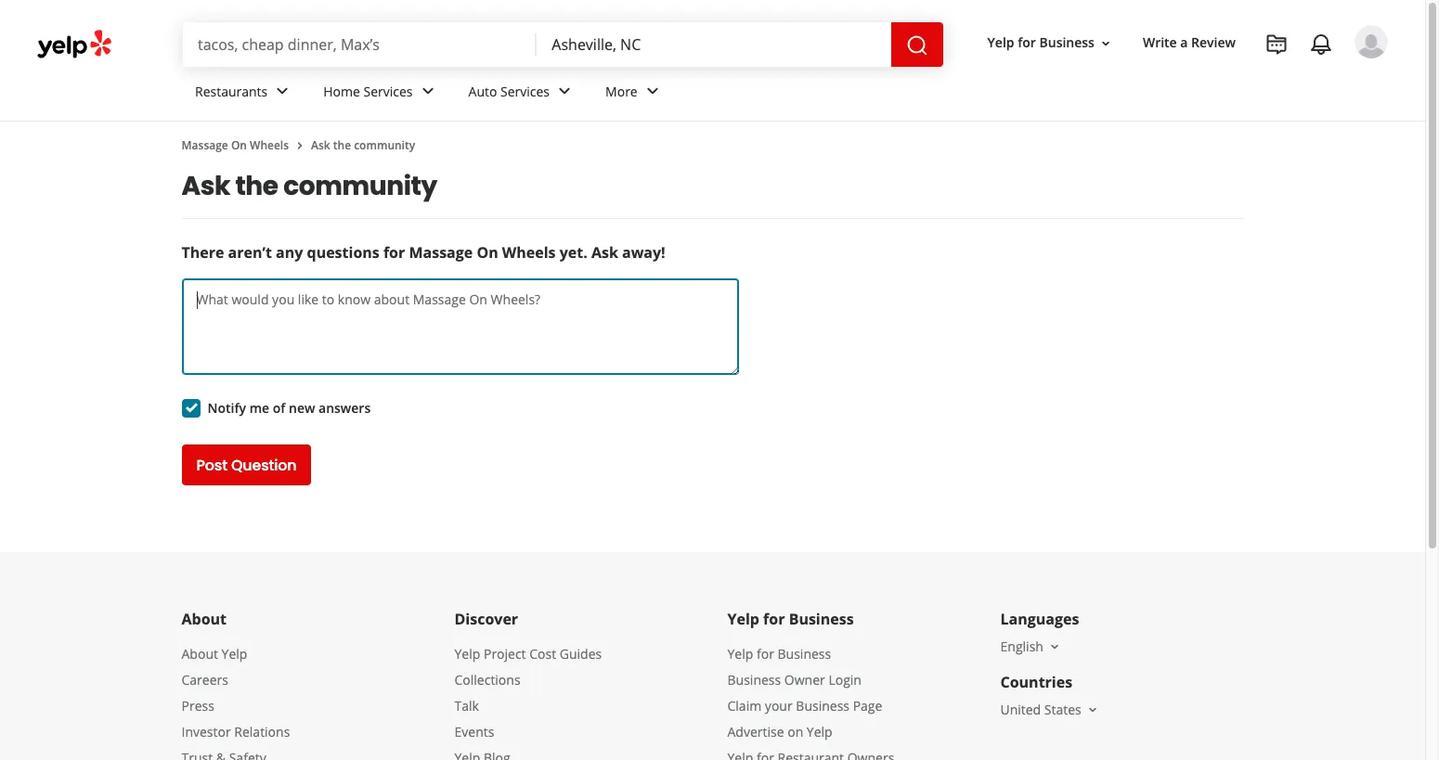 Task type: describe. For each thing, give the bounding box(es) containing it.
1 vertical spatial massage
[[409, 242, 473, 263]]

business categories element
[[180, 67, 1389, 121]]

there aren't any questions for massage on wheels yet. ask away!
[[182, 242, 666, 263]]

1 vertical spatial ask the community
[[182, 168, 437, 204]]

What would you like to know about Massage On Wheels? text field
[[182, 279, 739, 375]]

yelp inside yelp project cost guides collections talk events
[[455, 646, 480, 663]]

massage on wheels link
[[182, 137, 289, 153]]

of
[[273, 399, 285, 417]]

me
[[250, 399, 269, 417]]

press
[[182, 698, 214, 715]]

investor relations link
[[182, 724, 290, 741]]

write a review
[[1143, 34, 1236, 52]]

business up claim
[[728, 672, 781, 689]]

yelp for business inside button
[[988, 34, 1095, 52]]

questions
[[307, 242, 380, 263]]

restaurants link
[[180, 67, 309, 121]]

claim
[[728, 698, 762, 715]]

yet.
[[560, 242, 588, 263]]

yelp project cost guides link
[[455, 646, 602, 663]]

advertise on yelp link
[[728, 724, 833, 741]]

collections link
[[455, 672, 521, 689]]

cj b. image
[[1355, 25, 1389, 59]]

post question button
[[182, 445, 312, 486]]

cost
[[530, 646, 556, 663]]

collections
[[455, 672, 521, 689]]

home services link
[[309, 67, 454, 121]]

yelp for business button
[[980, 26, 1121, 60]]

claim your business page link
[[728, 698, 883, 715]]

events link
[[455, 724, 494, 741]]

press link
[[182, 698, 214, 715]]

there
[[182, 242, 224, 263]]

guides
[[560, 646, 602, 663]]

24 chevron down v2 image for home services
[[417, 80, 439, 103]]

0 vertical spatial massage
[[182, 137, 228, 153]]

your
[[765, 698, 793, 715]]

about for about
[[182, 609, 227, 630]]

24 chevron down v2 image for more
[[642, 80, 664, 103]]

discover
[[455, 609, 518, 630]]

home
[[323, 82, 360, 100]]

1 horizontal spatial on
[[477, 242, 498, 263]]

notifications image
[[1311, 33, 1333, 56]]

16 chevron right v2 image
[[293, 138, 307, 153]]

page
[[853, 698, 883, 715]]

for inside yelp for business button
[[1018, 34, 1036, 52]]

away!
[[622, 242, 666, 263]]

1 horizontal spatial ask
[[311, 137, 330, 153]]

about yelp careers press investor relations
[[182, 646, 290, 741]]

for up yelp for business link
[[764, 609, 785, 630]]

massage on wheels
[[182, 137, 289, 153]]

project
[[484, 646, 526, 663]]

countries
[[1001, 672, 1073, 693]]

aren't
[[228, 242, 272, 263]]

projects image
[[1266, 33, 1288, 56]]

yelp up claim
[[728, 646, 754, 663]]

16 chevron down v2 image
[[1086, 703, 1100, 718]]

services for home services
[[364, 82, 413, 100]]

a
[[1181, 34, 1188, 52]]

answers
[[319, 399, 371, 417]]

0 vertical spatial ask the community
[[311, 137, 415, 153]]

relations
[[234, 724, 290, 741]]

Find text field
[[198, 34, 522, 55]]

for right questions
[[384, 242, 405, 263]]

auto services
[[469, 82, 550, 100]]

business down owner
[[796, 698, 850, 715]]

notify
[[208, 399, 246, 417]]

write
[[1143, 34, 1177, 52]]

events
[[455, 724, 494, 741]]

more
[[606, 82, 638, 100]]

advertise
[[728, 724, 784, 741]]

Near text field
[[552, 34, 876, 55]]

yelp for business business owner login claim your business page advertise on yelp
[[728, 646, 883, 741]]

yelp up yelp for business link
[[728, 609, 760, 630]]

post question
[[196, 455, 297, 476]]



Task type: locate. For each thing, give the bounding box(es) containing it.
None search field
[[183, 22, 947, 67]]

1 vertical spatial the
[[235, 168, 278, 204]]

home services
[[323, 82, 413, 100]]

auto services link
[[454, 67, 591, 121]]

none field up business categories element
[[552, 34, 876, 55]]

united states
[[1001, 701, 1082, 719]]

yelp for business link
[[728, 646, 831, 663]]

yelp project cost guides collections talk events
[[455, 646, 602, 741]]

1 horizontal spatial the
[[333, 137, 351, 153]]

business owner login link
[[728, 672, 862, 689]]

ask the community down 16 chevron right v2 'icon'
[[182, 168, 437, 204]]

about for about yelp careers press investor relations
[[182, 646, 218, 663]]

massage
[[182, 137, 228, 153], [409, 242, 473, 263]]

community up questions
[[283, 168, 437, 204]]

24 chevron down v2 image for auto services
[[554, 80, 576, 103]]

united states button
[[1001, 701, 1100, 719]]

1 vertical spatial about
[[182, 646, 218, 663]]

2 vertical spatial ask
[[592, 242, 618, 263]]

login
[[829, 672, 862, 689]]

0 vertical spatial yelp for business
[[988, 34, 1095, 52]]

0 horizontal spatial none field
[[198, 34, 522, 55]]

2 horizontal spatial ask
[[592, 242, 618, 263]]

1 horizontal spatial massage
[[409, 242, 473, 263]]

services right "auto"
[[501, 82, 550, 100]]

0 vertical spatial the
[[333, 137, 351, 153]]

for up business owner login link
[[757, 646, 775, 663]]

2 horizontal spatial 24 chevron down v2 image
[[642, 80, 664, 103]]

0 vertical spatial about
[[182, 609, 227, 630]]

yelp up careers
[[222, 646, 247, 663]]

24 chevron down v2 image
[[271, 80, 294, 103]]

search image
[[906, 34, 928, 56]]

yelp for business
[[988, 34, 1095, 52], [728, 609, 854, 630]]

massage down restaurants
[[182, 137, 228, 153]]

for
[[1018, 34, 1036, 52], [384, 242, 405, 263], [764, 609, 785, 630], [757, 646, 775, 663]]

more link
[[591, 67, 679, 121]]

investor
[[182, 724, 231, 741]]

the
[[333, 137, 351, 153], [235, 168, 278, 204]]

services right home
[[364, 82, 413, 100]]

none field find
[[198, 34, 522, 55]]

0 horizontal spatial the
[[235, 168, 278, 204]]

1 about from the top
[[182, 609, 227, 630]]

1 horizontal spatial services
[[501, 82, 550, 100]]

wheels left yet.
[[502, 242, 556, 263]]

3 24 chevron down v2 image from the left
[[642, 80, 664, 103]]

user actions element
[[973, 23, 1415, 137]]

question
[[231, 455, 297, 476]]

1 horizontal spatial 24 chevron down v2 image
[[554, 80, 576, 103]]

new
[[289, 399, 315, 417]]

yelp for business up yelp for business link
[[728, 609, 854, 630]]

business up yelp for business link
[[789, 609, 854, 630]]

yelp right on
[[807, 724, 833, 741]]

none field near
[[552, 34, 876, 55]]

1 vertical spatial yelp for business
[[728, 609, 854, 630]]

24 chevron down v2 image inside the more link
[[642, 80, 664, 103]]

1 services from the left
[[364, 82, 413, 100]]

0 vertical spatial community
[[354, 137, 415, 153]]

on up what would you like to know about massage on wheels? text box
[[477, 242, 498, 263]]

0 horizontal spatial ask
[[182, 168, 230, 204]]

languages
[[1001, 609, 1080, 630]]

wheels left 16 chevron right v2 'icon'
[[250, 137, 289, 153]]

0 horizontal spatial 24 chevron down v2 image
[[417, 80, 439, 103]]

auto
[[469, 82, 497, 100]]

1 vertical spatial ask
[[182, 168, 230, 204]]

1 vertical spatial wheels
[[502, 242, 556, 263]]

2 about from the top
[[182, 646, 218, 663]]

the down massage on wheels 'link' on the left of the page
[[235, 168, 278, 204]]

0 vertical spatial ask
[[311, 137, 330, 153]]

None field
[[198, 34, 522, 55], [552, 34, 876, 55]]

24 chevron down v2 image inside 'home services' link
[[417, 80, 439, 103]]

for left 16 chevron down v2 image
[[1018, 34, 1036, 52]]

for inside yelp for business business owner login claim your business page advertise on yelp
[[757, 646, 775, 663]]

owner
[[785, 672, 826, 689]]

about up 'about yelp' link
[[182, 609, 227, 630]]

yelp inside about yelp careers press investor relations
[[222, 646, 247, 663]]

community
[[354, 137, 415, 153], [283, 168, 437, 204]]

write a review link
[[1136, 26, 1244, 60]]

24 chevron down v2 image inside auto services link
[[554, 80, 576, 103]]

yelp right 'search' 'image' at the right
[[988, 34, 1015, 52]]

0 vertical spatial on
[[231, 137, 247, 153]]

2 none field from the left
[[552, 34, 876, 55]]

wheels
[[250, 137, 289, 153], [502, 242, 556, 263]]

restaurants
[[195, 82, 268, 100]]

2 services from the left
[[501, 82, 550, 100]]

about
[[182, 609, 227, 630], [182, 646, 218, 663]]

states
[[1045, 701, 1082, 719]]

careers link
[[182, 672, 228, 689]]

none field up home services
[[198, 34, 522, 55]]

united
[[1001, 701, 1041, 719]]

1 vertical spatial on
[[477, 242, 498, 263]]

0 horizontal spatial massage
[[182, 137, 228, 153]]

24 chevron down v2 image right auto services
[[554, 80, 576, 103]]

1 horizontal spatial wheels
[[502, 242, 556, 263]]

business up owner
[[778, 646, 831, 663]]

1 24 chevron down v2 image from the left
[[417, 80, 439, 103]]

business inside button
[[1040, 34, 1095, 52]]

any
[[276, 242, 303, 263]]

1 horizontal spatial none field
[[552, 34, 876, 55]]

ask down massage on wheels
[[182, 168, 230, 204]]

yelp
[[988, 34, 1015, 52], [728, 609, 760, 630], [222, 646, 247, 663], [455, 646, 480, 663], [728, 646, 754, 663], [807, 724, 833, 741]]

yelp inside button
[[988, 34, 1015, 52]]

24 chevron down v2 image
[[417, 80, 439, 103], [554, 80, 576, 103], [642, 80, 664, 103]]

business
[[1040, 34, 1095, 52], [789, 609, 854, 630], [778, 646, 831, 663], [728, 672, 781, 689], [796, 698, 850, 715]]

on
[[231, 137, 247, 153], [477, 242, 498, 263]]

on
[[788, 724, 804, 741]]

post
[[196, 455, 228, 476]]

ask the community
[[311, 137, 415, 153], [182, 168, 437, 204]]

talk link
[[455, 698, 479, 715]]

careers
[[182, 672, 228, 689]]

ask the community down home services
[[311, 137, 415, 153]]

ask
[[311, 137, 330, 153], [182, 168, 230, 204], [592, 242, 618, 263]]

0 horizontal spatial wheels
[[250, 137, 289, 153]]

notify me of new answers
[[208, 399, 371, 417]]

about yelp link
[[182, 646, 247, 663]]

1 horizontal spatial yelp for business
[[988, 34, 1095, 52]]

0 vertical spatial wheels
[[250, 137, 289, 153]]

0 horizontal spatial services
[[364, 82, 413, 100]]

0 horizontal spatial yelp for business
[[728, 609, 854, 630]]

about up careers
[[182, 646, 218, 663]]

on down restaurants link
[[231, 137, 247, 153]]

community down 'home services' link
[[354, 137, 415, 153]]

massage up what would you like to know about massage on wheels? text box
[[409, 242, 473, 263]]

0 horizontal spatial on
[[231, 137, 247, 153]]

business left 16 chevron down v2 image
[[1040, 34, 1095, 52]]

services for auto services
[[501, 82, 550, 100]]

ask right yet.
[[592, 242, 618, 263]]

24 chevron down v2 image left "auto"
[[417, 80, 439, 103]]

services
[[364, 82, 413, 100], [501, 82, 550, 100]]

about inside about yelp careers press investor relations
[[182, 646, 218, 663]]

review
[[1192, 34, 1236, 52]]

16 chevron down v2 image
[[1099, 36, 1114, 51]]

1 vertical spatial community
[[283, 168, 437, 204]]

1 none field from the left
[[198, 34, 522, 55]]

2 24 chevron down v2 image from the left
[[554, 80, 576, 103]]

yelp up collections
[[455, 646, 480, 663]]

24 chevron down v2 image right more
[[642, 80, 664, 103]]

ask right 16 chevron right v2 'icon'
[[311, 137, 330, 153]]

talk
[[455, 698, 479, 715]]

the right 16 chevron right v2 'icon'
[[333, 137, 351, 153]]

yelp for business left 16 chevron down v2 image
[[988, 34, 1095, 52]]



Task type: vqa. For each thing, say whether or not it's contained in the screenshot.
'Takeout' link
no



